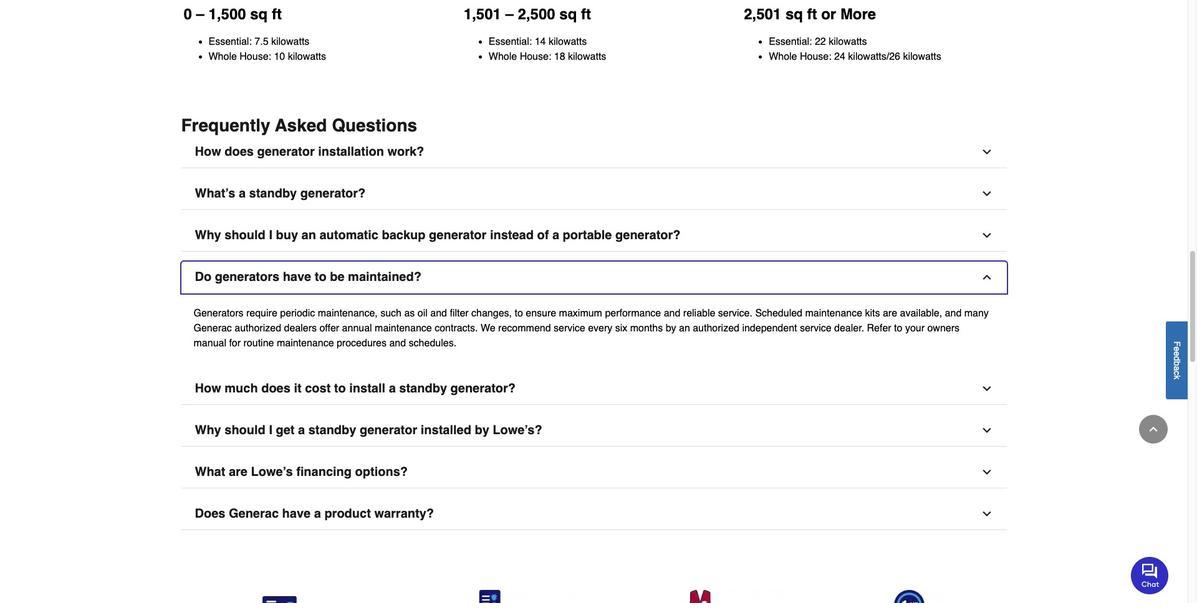 Task type: locate. For each thing, give the bounding box(es) containing it.
service
[[554, 323, 585, 334], [800, 323, 832, 334]]

house: for ft
[[800, 51, 832, 62]]

1 horizontal spatial house:
[[520, 51, 551, 62]]

chevron down image inside 'why should i buy an automatic backup generator instead of a portable generator?' button
[[981, 229, 993, 242]]

how down frequently
[[195, 145, 221, 159]]

have down what are lowe's financing options?
[[282, 507, 311, 521]]

2 how from the top
[[195, 382, 221, 396]]

0 horizontal spatial sq
[[250, 6, 268, 23]]

an inside button
[[302, 228, 316, 243]]

essential: down 0 – 1,500 sq ft
[[209, 36, 252, 47]]

by left lowe's?
[[475, 423, 489, 438]]

why
[[195, 228, 221, 243], [195, 423, 221, 438]]

by
[[666, 323, 676, 334], [475, 423, 489, 438]]

every
[[588, 323, 613, 334]]

2 horizontal spatial house:
[[800, 51, 832, 62]]

i left buy
[[269, 228, 272, 243]]

0 horizontal spatial chevron up image
[[981, 271, 993, 284]]

0 vertical spatial have
[[283, 270, 311, 284]]

generac inside generators require periodic maintenance, such as oil and filter changes, to ensure maximum performance and reliable service. scheduled maintenance kits are available, and many generac authorized dealers offer annual maintenance contracts. we recommend service every six months by an authorized independent service dealer. refer to your owners manual for routine maintenance procedures and schedules.
[[194, 323, 232, 334]]

1 horizontal spatial chevron up image
[[1147, 423, 1160, 436]]

have for generac
[[282, 507, 311, 521]]

1 chevron down image from the top
[[981, 229, 993, 242]]

house: down '14'
[[520, 51, 551, 62]]

2 chevron down image from the top
[[981, 383, 993, 395]]

essential: left '14'
[[489, 36, 532, 47]]

service left dealer.
[[800, 323, 832, 334]]

2 house: from the left
[[520, 51, 551, 62]]

available,
[[900, 308, 942, 319]]

1 chevron down image from the top
[[981, 146, 993, 158]]

2 should from the top
[[225, 423, 266, 438]]

does
[[195, 507, 225, 521]]

does left it
[[261, 382, 290, 396]]

2 e from the top
[[1172, 352, 1182, 356]]

a inside what's a standby generator? button
[[239, 186, 246, 201]]

a right of
[[552, 228, 559, 243]]

sq
[[250, 6, 268, 23], [560, 6, 577, 23], [786, 6, 803, 23]]

essential: 22 kilowatts whole house: 24 kilowatts/26 kilowatts
[[769, 36, 941, 62]]

generator? right portable
[[615, 228, 681, 243]]

1 horizontal spatial maintenance
[[375, 323, 432, 334]]

2 vertical spatial standby
[[308, 423, 356, 438]]

1 horizontal spatial does
[[261, 382, 290, 396]]

0 horizontal spatial does
[[225, 145, 254, 159]]

why should i get a standby generator installed by lowe's? button
[[181, 415, 1007, 447]]

e
[[1172, 347, 1182, 352], [1172, 352, 1182, 356]]

have
[[283, 270, 311, 284], [282, 507, 311, 521]]

how much does it cost to install a standby generator? button
[[181, 373, 1007, 405]]

does generac have a product warranty? button
[[181, 499, 1007, 531]]

1 horizontal spatial authorized
[[693, 323, 740, 334]]

ft right 2,500
[[581, 6, 591, 23]]

house: down '7.5'
[[240, 51, 271, 62]]

why for why should i buy an automatic backup generator instead of a portable generator?
[[195, 228, 221, 243]]

1 why from the top
[[195, 228, 221, 243]]

essential: inside essential: 7.5 kilowatts whole house: 10 kilowatts
[[209, 36, 252, 47]]

– right the 0
[[196, 6, 204, 23]]

whole for 0
[[209, 51, 237, 62]]

a right what's
[[239, 186, 246, 201]]

chevron down image inside the how does generator installation work? button
[[981, 146, 993, 158]]

chevron down image for why should i buy an automatic backup generator instead of a portable generator?
[[981, 229, 993, 242]]

have up periodic
[[283, 270, 311, 284]]

generac up manual
[[194, 323, 232, 334]]

2 vertical spatial chevron down image
[[981, 425, 993, 437]]

2 horizontal spatial essential:
[[769, 36, 812, 47]]

1 i from the top
[[269, 228, 272, 243]]

chevron down image
[[981, 229, 993, 242], [981, 383, 993, 395], [981, 425, 993, 437]]

1 whole from the left
[[209, 51, 237, 62]]

2 horizontal spatial sq
[[786, 6, 803, 23]]

sq right 2,501 on the right of page
[[786, 6, 803, 23]]

0 vertical spatial does
[[225, 145, 254, 159]]

ft left or
[[807, 6, 817, 23]]

1 vertical spatial have
[[282, 507, 311, 521]]

what's a standby generator?
[[195, 186, 366, 201]]

2 essential: from the left
[[489, 36, 532, 47]]

are right what
[[229, 465, 248, 479]]

3 essential: from the left
[[769, 36, 812, 47]]

1 horizontal spatial are
[[883, 308, 897, 319]]

2 i from the top
[[269, 423, 272, 438]]

authorized up "routine"
[[235, 323, 281, 334]]

1 vertical spatial an
[[679, 323, 690, 334]]

1 e from the top
[[1172, 347, 1182, 352]]

and up owners
[[945, 308, 962, 319]]

automatic
[[320, 228, 378, 243]]

have inside button
[[282, 507, 311, 521]]

maintenance down "dealers"
[[277, 338, 334, 349]]

an right buy
[[302, 228, 316, 243]]

1 should from the top
[[225, 228, 266, 243]]

house: inside essential: 14 kilowatts whole house: 18 kilowatts
[[520, 51, 551, 62]]

0 vertical spatial an
[[302, 228, 316, 243]]

2 horizontal spatial maintenance
[[805, 308, 862, 319]]

what
[[195, 465, 225, 479]]

2 service from the left
[[800, 323, 832, 334]]

house: down 22
[[800, 51, 832, 62]]

chevron down image for product
[[981, 508, 993, 521]]

0 horizontal spatial whole
[[209, 51, 237, 62]]

essential: inside essential: 14 kilowatts whole house: 18 kilowatts
[[489, 36, 532, 47]]

whole
[[209, 51, 237, 62], [489, 51, 517, 62], [769, 51, 797, 62]]

generator down frequently asked questions
[[257, 145, 315, 159]]

2 horizontal spatial whole
[[769, 51, 797, 62]]

and down the such
[[389, 338, 406, 349]]

0 vertical spatial how
[[195, 145, 221, 159]]

1 vertical spatial standby
[[399, 382, 447, 396]]

house:
[[240, 51, 271, 62], [520, 51, 551, 62], [800, 51, 832, 62]]

i left get
[[269, 423, 272, 438]]

1 authorized from the left
[[235, 323, 281, 334]]

generator right 'backup'
[[429, 228, 487, 243]]

kilowatts up the 10
[[271, 36, 310, 47]]

house: inside essential: 22 kilowatts whole house: 24 kilowatts/26 kilowatts
[[800, 51, 832, 62]]

2,501
[[744, 6, 781, 23]]

warranty?
[[374, 507, 434, 521]]

7.5
[[255, 36, 268, 47]]

0 vertical spatial standby
[[249, 186, 297, 201]]

1 horizontal spatial sq
[[560, 6, 577, 23]]

0 horizontal spatial essential:
[[209, 36, 252, 47]]

0 horizontal spatial authorized
[[235, 323, 281, 334]]

0 vertical spatial by
[[666, 323, 676, 334]]

require
[[246, 308, 277, 319]]

1 vertical spatial chevron down image
[[981, 383, 993, 395]]

chevron down image inside what are lowe's financing options? button
[[981, 466, 993, 479]]

3 ft from the left
[[807, 6, 817, 23]]

should up "generators"
[[225, 228, 266, 243]]

generators
[[194, 308, 244, 319]]

generac inside button
[[229, 507, 279, 521]]

3 house: from the left
[[800, 51, 832, 62]]

– right 1,501
[[505, 6, 514, 23]]

kilowatts right the 10
[[288, 51, 326, 62]]

generator? up automatic
[[300, 186, 366, 201]]

service.
[[718, 308, 753, 319]]

chevron down image for options?
[[981, 466, 993, 479]]

1 vertical spatial by
[[475, 423, 489, 438]]

0 vertical spatial are
[[883, 308, 897, 319]]

why up what
[[195, 423, 221, 438]]

whole inside essential: 14 kilowatts whole house: 18 kilowatts
[[489, 51, 517, 62]]

kilowatts right 'kilowatts/26'
[[903, 51, 941, 62]]

1 vertical spatial are
[[229, 465, 248, 479]]

1 horizontal spatial standby
[[308, 423, 356, 438]]

months
[[630, 323, 663, 334]]

0 – 1,500 sq ft
[[184, 6, 282, 23]]

why up do
[[195, 228, 221, 243]]

generator?
[[300, 186, 366, 201], [615, 228, 681, 243], [451, 382, 516, 396]]

a left product
[[314, 507, 321, 521]]

4 chevron down image from the top
[[981, 508, 993, 521]]

2 – from the left
[[505, 6, 514, 23]]

how for how does generator installation work?
[[195, 145, 221, 159]]

1 horizontal spatial generator?
[[451, 382, 516, 396]]

2 authorized from the left
[[693, 323, 740, 334]]

1 vertical spatial generator?
[[615, 228, 681, 243]]

0 horizontal spatial an
[[302, 228, 316, 243]]

does down frequently
[[225, 145, 254, 159]]

what's a standby generator? button
[[181, 178, 1007, 210]]

0 vertical spatial generac
[[194, 323, 232, 334]]

performance
[[605, 308, 661, 319]]

authorized down reliable on the bottom of the page
[[693, 323, 740, 334]]

essential: for ft
[[769, 36, 812, 47]]

a up k
[[1172, 366, 1182, 371]]

instead
[[490, 228, 534, 243]]

sq for 1,500
[[250, 6, 268, 23]]

ft
[[272, 6, 282, 23], [581, 6, 591, 23], [807, 6, 817, 23]]

does
[[225, 145, 254, 159], [261, 382, 290, 396]]

what are lowe's financing options? button
[[181, 457, 1007, 489]]

changes,
[[471, 308, 512, 319]]

chevron up image
[[981, 271, 993, 284], [1147, 423, 1160, 436]]

kilowatts/26
[[848, 51, 900, 62]]

1 vertical spatial i
[[269, 423, 272, 438]]

a right get
[[298, 423, 305, 438]]

maintenance up dealer.
[[805, 308, 862, 319]]

generac right "does"
[[229, 507, 279, 521]]

0 vertical spatial chevron up image
[[981, 271, 993, 284]]

how left much
[[195, 382, 221, 396]]

work?
[[388, 145, 424, 159]]

1 horizontal spatial –
[[505, 6, 514, 23]]

whole down 1,500
[[209, 51, 237, 62]]

0 vertical spatial chevron down image
[[981, 229, 993, 242]]

do generators have to be maintained? button
[[181, 262, 1007, 294]]

1 horizontal spatial ft
[[581, 6, 591, 23]]

schedules.
[[409, 338, 457, 349]]

1 sq from the left
[[250, 6, 268, 23]]

i
[[269, 228, 272, 243], [269, 423, 272, 438]]

1 vertical spatial generator
[[429, 228, 487, 243]]

1 vertical spatial should
[[225, 423, 266, 438]]

by right months
[[666, 323, 676, 334]]

a right install
[[389, 382, 396, 396]]

house: inside essential: 7.5 kilowatts whole house: 10 kilowatts
[[240, 51, 271, 62]]

2 horizontal spatial generator?
[[615, 228, 681, 243]]

contracts.
[[435, 323, 478, 334]]

essential: inside essential: 22 kilowatts whole house: 24 kilowatts/26 kilowatts
[[769, 36, 812, 47]]

to left be
[[315, 270, 327, 284]]

e up b
[[1172, 352, 1182, 356]]

0 vertical spatial why
[[195, 228, 221, 243]]

why should i get a standby generator installed by lowe's?
[[195, 423, 542, 438]]

1 horizontal spatial service
[[800, 323, 832, 334]]

1 – from the left
[[196, 6, 204, 23]]

authorized
[[235, 323, 281, 334], [693, 323, 740, 334]]

generator? up lowe's?
[[451, 382, 516, 396]]

house: for 2,500
[[520, 51, 551, 62]]

whole down 2,501 on the right of page
[[769, 51, 797, 62]]

and right oil
[[430, 308, 447, 319]]

chevron down image inside why should i get a standby generator installed by lowe's? button
[[981, 425, 993, 437]]

2 chevron down image from the top
[[981, 188, 993, 200]]

sq up '7.5'
[[250, 6, 268, 23]]

a dark blue background check icon. image
[[394, 590, 584, 604]]

2 vertical spatial maintenance
[[277, 338, 334, 349]]

1 ft from the left
[[272, 6, 282, 23]]

are inside button
[[229, 465, 248, 479]]

1 how from the top
[[195, 145, 221, 159]]

standby up buy
[[249, 186, 297, 201]]

are
[[883, 308, 897, 319], [229, 465, 248, 479]]

kilowatts up "24"
[[829, 36, 867, 47]]

a inside how much does it cost to install a standby generator? button
[[389, 382, 396, 396]]

have inside button
[[283, 270, 311, 284]]

to left your
[[894, 323, 903, 334]]

0 horizontal spatial service
[[554, 323, 585, 334]]

whole inside essential: 7.5 kilowatts whole house: 10 kilowatts
[[209, 51, 237, 62]]

1 horizontal spatial generator
[[360, 423, 417, 438]]

whole down 1,501
[[489, 51, 517, 62]]

your
[[905, 323, 925, 334]]

1 horizontal spatial essential:
[[489, 36, 532, 47]]

generac
[[194, 323, 232, 334], [229, 507, 279, 521]]

scheduled
[[755, 308, 803, 319]]

a lowe's red vest icon. image
[[604, 590, 794, 604]]

2 sq from the left
[[560, 6, 577, 23]]

0 horizontal spatial by
[[475, 423, 489, 438]]

1 vertical spatial how
[[195, 382, 221, 396]]

3 whole from the left
[[769, 51, 797, 62]]

2 ft from the left
[[581, 6, 591, 23]]

an inside generators require periodic maintenance, such as oil and filter changes, to ensure maximum performance and reliable service. scheduled maintenance kits are available, and many generac authorized dealers offer annual maintenance contracts. we recommend service every six months by an authorized independent service dealer. refer to your owners manual for routine maintenance procedures and schedules.
[[679, 323, 690, 334]]

3 chevron down image from the top
[[981, 466, 993, 479]]

1 horizontal spatial an
[[679, 323, 690, 334]]

1 vertical spatial does
[[261, 382, 290, 396]]

an down reliable on the bottom of the page
[[679, 323, 690, 334]]

0 horizontal spatial generator
[[257, 145, 315, 159]]

a dark blue credit card icon. image
[[184, 590, 374, 604]]

portable
[[563, 228, 612, 243]]

e up "d"
[[1172, 347, 1182, 352]]

sq right 2,500
[[560, 6, 577, 23]]

2 why from the top
[[195, 423, 221, 438]]

what's
[[195, 186, 235, 201]]

why for why should i get a standby generator installed by lowe's?
[[195, 423, 221, 438]]

1 vertical spatial why
[[195, 423, 221, 438]]

many
[[964, 308, 989, 319]]

essential: for 1,500
[[209, 36, 252, 47]]

maintenance down as
[[375, 323, 432, 334]]

0 horizontal spatial –
[[196, 6, 204, 23]]

1 vertical spatial chevron up image
[[1147, 423, 1160, 436]]

ft for 0 – 1,500 sq ft
[[272, 6, 282, 23]]

1 vertical spatial generac
[[229, 507, 279, 521]]

1 essential: from the left
[[209, 36, 252, 47]]

–
[[196, 6, 204, 23], [505, 6, 514, 23]]

by inside generators require periodic maintenance, such as oil and filter changes, to ensure maximum performance and reliable service. scheduled maintenance kits are available, and many generac authorized dealers offer annual maintenance contracts. we recommend service every six months by an authorized independent service dealer. refer to your owners manual for routine maintenance procedures and schedules.
[[666, 323, 676, 334]]

standby up financing
[[308, 423, 356, 438]]

financing
[[296, 465, 352, 479]]

a
[[239, 186, 246, 201], [552, 228, 559, 243], [1172, 366, 1182, 371], [389, 382, 396, 396], [298, 423, 305, 438], [314, 507, 321, 521]]

1 horizontal spatial whole
[[489, 51, 517, 62]]

how
[[195, 145, 221, 159], [195, 382, 221, 396]]

chevron down image for work?
[[981, 146, 993, 158]]

chevron down image
[[981, 146, 993, 158], [981, 188, 993, 200], [981, 466, 993, 479], [981, 508, 993, 521]]

10
[[274, 51, 285, 62]]

0 horizontal spatial ft
[[272, 6, 282, 23]]

standby down schedules.
[[399, 382, 447, 396]]

kilowatts
[[271, 36, 310, 47], [549, 36, 587, 47], [829, 36, 867, 47], [288, 51, 326, 62], [568, 51, 606, 62], [903, 51, 941, 62]]

should left get
[[225, 423, 266, 438]]

chevron down image inside does generac have a product warranty? button
[[981, 508, 993, 521]]

1 horizontal spatial by
[[666, 323, 676, 334]]

whole inside essential: 22 kilowatts whole house: 24 kilowatts/26 kilowatts
[[769, 51, 797, 62]]

dealer.
[[834, 323, 864, 334]]

essential: left 22
[[769, 36, 812, 47]]

ft up essential: 7.5 kilowatts whole house: 10 kilowatts
[[272, 6, 282, 23]]

1 house: from the left
[[240, 51, 271, 62]]

0 horizontal spatial are
[[229, 465, 248, 479]]

generator
[[257, 145, 315, 159], [429, 228, 487, 243], [360, 423, 417, 438]]

0 horizontal spatial generator?
[[300, 186, 366, 201]]

generator up options? at the bottom left of the page
[[360, 423, 417, 438]]

chevron down image inside how much does it cost to install a standby generator? button
[[981, 383, 993, 395]]

0 vertical spatial i
[[269, 228, 272, 243]]

lowe's?
[[493, 423, 542, 438]]

2 vertical spatial generator?
[[451, 382, 516, 396]]

3 chevron down image from the top
[[981, 425, 993, 437]]

do generators have to be maintained?
[[195, 270, 421, 284]]

0 vertical spatial maintenance
[[805, 308, 862, 319]]

0 horizontal spatial house:
[[240, 51, 271, 62]]

0 vertical spatial should
[[225, 228, 266, 243]]

service down maximum
[[554, 323, 585, 334]]

2 horizontal spatial ft
[[807, 6, 817, 23]]

2 horizontal spatial standby
[[399, 382, 447, 396]]

2 whole from the left
[[489, 51, 517, 62]]

0 horizontal spatial standby
[[249, 186, 297, 201]]

are right kits
[[883, 308, 897, 319]]

frequently asked questions
[[181, 115, 417, 135]]



Task type: vqa. For each thing, say whether or not it's contained in the screenshot.
middle am
no



Task type: describe. For each thing, give the bounding box(es) containing it.
whole for 2,501
[[769, 51, 797, 62]]

kilowatts right 18
[[568, 51, 606, 62]]

a inside f e e d b a c k "button"
[[1172, 366, 1182, 371]]

0 horizontal spatial maintenance
[[277, 338, 334, 349]]

routine
[[244, 338, 274, 349]]

generators
[[215, 270, 279, 284]]

refer
[[867, 323, 892, 334]]

offer
[[320, 323, 339, 334]]

0 vertical spatial generator?
[[300, 186, 366, 201]]

essential: 14 kilowatts whole house: 18 kilowatts
[[489, 36, 606, 62]]

chevron down image for why should i get a standby generator installed by lowe's?
[[981, 425, 993, 437]]

dealers
[[284, 323, 317, 334]]

more
[[841, 6, 876, 23]]

3 sq from the left
[[786, 6, 803, 23]]

ensure
[[526, 308, 556, 319]]

d
[[1172, 356, 1182, 361]]

a inside why should i get a standby generator installed by lowe's? button
[[298, 423, 305, 438]]

– for 1,501
[[505, 6, 514, 23]]

i for buy
[[269, 228, 272, 243]]

reliable
[[683, 308, 715, 319]]

1,500
[[209, 6, 246, 23]]

f e e d b a c k
[[1172, 341, 1182, 380]]

for
[[229, 338, 241, 349]]

manual
[[194, 338, 226, 349]]

c
[[1172, 371, 1182, 375]]

such
[[381, 308, 402, 319]]

14
[[535, 36, 546, 47]]

six
[[615, 323, 627, 334]]

chevron up image inside scroll to top element
[[1147, 423, 1160, 436]]

why should i buy an automatic backup generator instead of a portable generator? button
[[181, 220, 1007, 252]]

annual
[[342, 323, 372, 334]]

owners
[[928, 323, 960, 334]]

as
[[404, 308, 415, 319]]

cost
[[305, 382, 331, 396]]

essential: 7.5 kilowatts whole house: 10 kilowatts
[[209, 36, 326, 62]]

be
[[330, 270, 345, 284]]

chevron up image inside do generators have to be maintained? button
[[981, 271, 993, 284]]

how much does it cost to install a standby generator?
[[195, 382, 516, 396]]

1,501
[[464, 6, 501, 23]]

2,500
[[518, 6, 555, 23]]

buy
[[276, 228, 298, 243]]

maximum
[[559, 308, 602, 319]]

24
[[834, 51, 846, 62]]

and left reliable on the bottom of the page
[[664, 308, 681, 319]]

maintenance,
[[318, 308, 378, 319]]

18
[[554, 51, 565, 62]]

2,501 sq ft or more
[[744, 6, 876, 23]]

i for get
[[269, 423, 272, 438]]

much
[[225, 382, 258, 396]]

does generac have a product warranty?
[[195, 507, 434, 521]]

a inside does generac have a product warranty? button
[[314, 507, 321, 521]]

f
[[1172, 341, 1182, 347]]

filter
[[450, 308, 469, 319]]

we
[[481, 323, 496, 334]]

chevron down image for how much does it cost to install a standby generator?
[[981, 383, 993, 395]]

a inside 'why should i buy an automatic backup generator instead of a portable generator?' button
[[552, 228, 559, 243]]

essential: for 2,500
[[489, 36, 532, 47]]

house: for 1,500
[[240, 51, 271, 62]]

kilowatts up 18
[[549, 36, 587, 47]]

2 vertical spatial generator
[[360, 423, 417, 438]]

product
[[325, 507, 371, 521]]

how does generator installation work? button
[[181, 137, 1007, 168]]

lowe's
[[251, 465, 293, 479]]

of
[[537, 228, 549, 243]]

2 horizontal spatial generator
[[429, 228, 487, 243]]

install
[[349, 382, 385, 396]]

how does generator installation work?
[[195, 145, 424, 159]]

procedures
[[337, 338, 387, 349]]

0 vertical spatial generator
[[257, 145, 315, 159]]

frequently
[[181, 115, 270, 135]]

it
[[294, 382, 302, 396]]

0
[[184, 6, 192, 23]]

b
[[1172, 361, 1182, 366]]

should for buy
[[225, 228, 266, 243]]

by inside button
[[475, 423, 489, 438]]

k
[[1172, 375, 1182, 380]]

recommend
[[498, 323, 551, 334]]

a blue 1-year labor warranty icon. image
[[814, 590, 1004, 604]]

options?
[[355, 465, 408, 479]]

1,501 – 2,500 sq ft
[[464, 6, 591, 23]]

scroll to top element
[[1139, 415, 1168, 444]]

chevron down image inside what's a standby generator? button
[[981, 188, 993, 200]]

get
[[276, 423, 295, 438]]

have for generators
[[283, 270, 311, 284]]

1 service from the left
[[554, 323, 585, 334]]

chat invite button image
[[1131, 557, 1169, 595]]

1 vertical spatial maintenance
[[375, 323, 432, 334]]

to right cost
[[334, 382, 346, 396]]

periodic
[[280, 308, 315, 319]]

why should i buy an automatic backup generator instead of a portable generator?
[[195, 228, 681, 243]]

whole for 1,501
[[489, 51, 517, 62]]

kits
[[865, 308, 880, 319]]

oil
[[418, 308, 428, 319]]

what are lowe's financing options?
[[195, 465, 408, 479]]

are inside generators require periodic maintenance, such as oil and filter changes, to ensure maximum performance and reliable service. scheduled maintenance kits are available, and many generac authorized dealers offer annual maintenance contracts. we recommend service every six months by an authorized independent service dealer. refer to your owners manual for routine maintenance procedures and schedules.
[[883, 308, 897, 319]]

should for get
[[225, 423, 266, 438]]

sq for 2,500
[[560, 6, 577, 23]]

– for 0
[[196, 6, 204, 23]]

independent
[[742, 323, 797, 334]]

22
[[815, 36, 826, 47]]

generators require periodic maintenance, such as oil and filter changes, to ensure maximum performance and reliable service. scheduled maintenance kits are available, and many generac authorized dealers offer annual maintenance contracts. we recommend service every six months by an authorized independent service dealer. refer to your owners manual for routine maintenance procedures and schedules.
[[194, 308, 989, 349]]

how for how much does it cost to install a standby generator?
[[195, 382, 221, 396]]

installation
[[318, 145, 384, 159]]

or
[[821, 6, 836, 23]]

questions
[[332, 115, 417, 135]]

asked
[[275, 115, 327, 135]]

backup
[[382, 228, 426, 243]]

maintained?
[[348, 270, 421, 284]]

to up recommend
[[515, 308, 523, 319]]

ft for 1,501 – 2,500 sq ft
[[581, 6, 591, 23]]

f e e d b a c k button
[[1166, 322, 1188, 399]]



